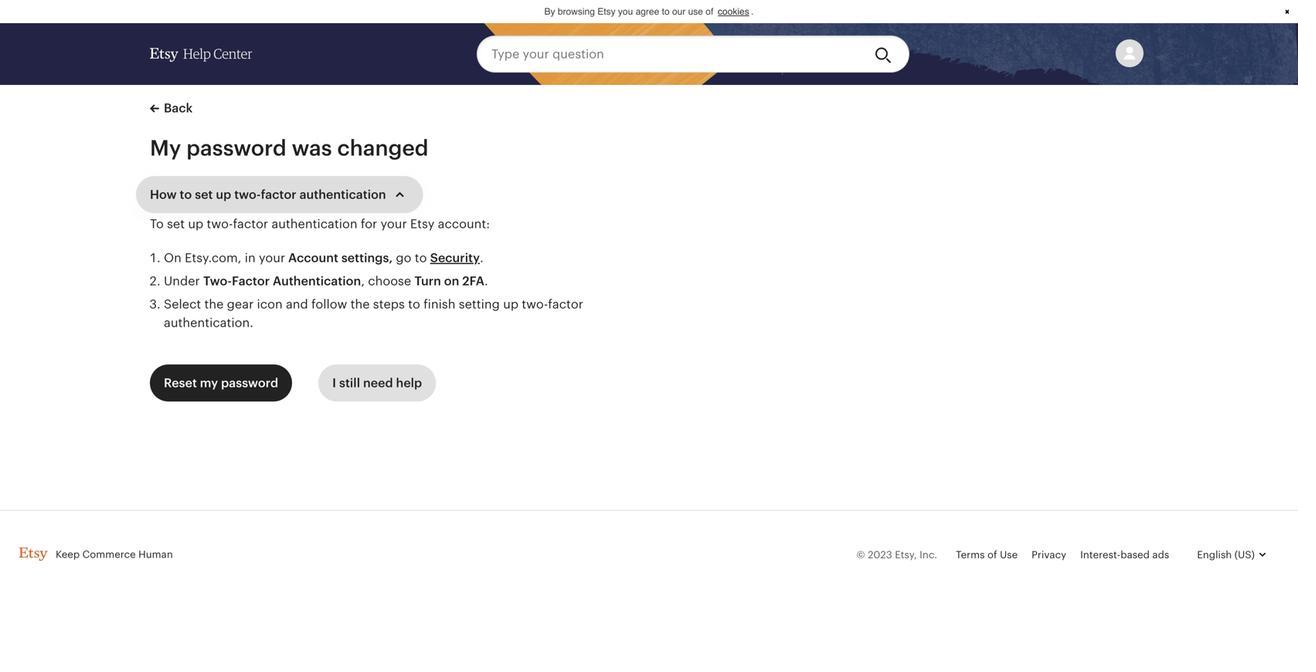 Task type: describe. For each thing, give the bounding box(es) containing it.
how
[[150, 188, 177, 202]]

interest-
[[1081, 550, 1121, 561]]

agree
[[636, 6, 660, 17]]

use
[[688, 6, 703, 17]]

. inside cookie consent dialog
[[751, 6, 754, 17]]

security
[[430, 251, 480, 265]]

0 vertical spatial password
[[186, 136, 287, 160]]

was
[[292, 136, 332, 160]]

factor
[[232, 274, 270, 288]]

go
[[396, 251, 412, 265]]

reset my password link
[[150, 365, 292, 402]]

setting
[[459, 298, 500, 312]]

inc.
[[920, 550, 938, 561]]

terms of use link
[[956, 550, 1018, 561]]

©
[[857, 550, 865, 561]]

terms of use
[[956, 550, 1018, 561]]

factor inside dropdown button
[[261, 188, 297, 202]]

our
[[672, 6, 686, 17]]

keep commerce human
[[56, 549, 173, 561]]

1 vertical spatial two-
[[207, 217, 233, 231]]

1 vertical spatial factor
[[233, 217, 268, 231]]

human
[[138, 549, 173, 561]]

1 vertical spatial etsy image
[[19, 547, 48, 562]]

account
[[288, 251, 339, 265]]

center
[[214, 46, 252, 61]]

1 vertical spatial of
[[988, 550, 998, 561]]

help center link
[[150, 32, 252, 76]]

two- inside dropdown button
[[234, 188, 261, 202]]

2 the from the left
[[351, 298, 370, 312]]

on
[[164, 251, 182, 265]]

changed
[[337, 136, 429, 160]]

on
[[444, 274, 459, 288]]

reset my password
[[164, 376, 278, 390]]

on etsy.com, in your account settings, go to security .
[[164, 251, 484, 265]]

2fa
[[462, 274, 485, 288]]

icon
[[257, 298, 283, 312]]

help center
[[183, 46, 252, 61]]

1 vertical spatial set
[[167, 217, 185, 231]]

to right the go
[[415, 251, 427, 265]]

to set up two-factor authentication for your etsy account:
[[150, 217, 490, 231]]

(us)
[[1235, 550, 1255, 561]]

2023
[[868, 550, 893, 561]]

1 vertical spatial authentication
[[272, 217, 358, 231]]

keep
[[56, 549, 80, 561]]

authentication
[[273, 274, 361, 288]]

privacy
[[1032, 550, 1067, 561]]

. for under two-factor authentication , choose turn on 2fa .
[[485, 274, 488, 288]]

use
[[1000, 550, 1018, 561]]

privacy link
[[1032, 550, 1067, 561]]

© 2023 etsy, inc.
[[857, 550, 938, 561]]

under two-factor authentication , choose turn on 2fa .
[[164, 274, 488, 288]]

. for on etsy.com, in your account settings, go to security .
[[480, 251, 484, 265]]

1 horizontal spatial your
[[381, 217, 407, 231]]

etsy.com,
[[185, 251, 242, 265]]

terms
[[956, 550, 985, 561]]

my
[[150, 136, 181, 160]]

etsy,
[[895, 550, 917, 561]]

english (us)
[[1198, 550, 1255, 561]]

etsy inside cookie consent dialog
[[598, 6, 616, 17]]

for
[[361, 217, 377, 231]]



Task type: vqa. For each thing, say whether or not it's contained in the screenshot.
. to the bottom
yes



Task type: locate. For each thing, give the bounding box(es) containing it.
0 horizontal spatial set
[[167, 217, 185, 231]]

two-
[[203, 274, 232, 288]]

turn
[[415, 274, 441, 288]]

your right for
[[381, 217, 407, 231]]

2 vertical spatial up
[[503, 298, 519, 312]]

i
[[332, 376, 336, 390]]

by browsing etsy you agree to our use of cookies .
[[545, 6, 754, 17]]

ads
[[1153, 550, 1170, 561]]

select
[[164, 298, 201, 312]]

1 horizontal spatial up
[[216, 188, 231, 202]]

0 vertical spatial two-
[[234, 188, 261, 202]]

0 horizontal spatial etsy image
[[19, 547, 48, 562]]

0 vertical spatial etsy
[[598, 6, 616, 17]]

1 vertical spatial etsy
[[410, 217, 435, 231]]

your
[[381, 217, 407, 231], [259, 251, 285, 265]]

1 horizontal spatial etsy image
[[150, 48, 179, 62]]

factor inside select the gear icon and follow the steps to finish setting up two-factor authentication.
[[548, 298, 584, 312]]

set inside how to set up two-factor authentication dropdown button
[[195, 188, 213, 202]]

finish
[[424, 298, 456, 312]]

password
[[186, 136, 287, 160], [221, 376, 278, 390]]

authentication.
[[164, 316, 254, 330]]

2 horizontal spatial two-
[[522, 298, 548, 312]]

1 horizontal spatial two-
[[234, 188, 261, 202]]

up inside select the gear icon and follow the steps to finish setting up two-factor authentication.
[[503, 298, 519, 312]]

and
[[286, 298, 308, 312]]

1 vertical spatial up
[[188, 217, 203, 231]]

cookie consent dialog
[[0, 0, 1299, 23]]

back link
[[150, 99, 193, 117]]

1 horizontal spatial set
[[195, 188, 213, 202]]

factor
[[261, 188, 297, 202], [233, 217, 268, 231], [548, 298, 584, 312]]

the down ,
[[351, 298, 370, 312]]

1 horizontal spatial etsy
[[598, 6, 616, 17]]

1 vertical spatial password
[[221, 376, 278, 390]]

by
[[545, 6, 555, 17]]

cookies link
[[716, 4, 751, 19]]

None search field
[[477, 36, 910, 73]]

0 vertical spatial .
[[751, 6, 754, 17]]

etsy image left help
[[150, 48, 179, 62]]

etsy image left keep
[[19, 547, 48, 562]]

0 horizontal spatial your
[[259, 251, 285, 265]]

settings,
[[342, 251, 393, 265]]

how to set up two-factor authentication button
[[136, 176, 423, 213]]

set right how
[[195, 188, 213, 202]]

the up authentication.
[[204, 298, 224, 312]]

commerce
[[82, 549, 136, 561]]

set right to
[[167, 217, 185, 231]]

i still need help link
[[319, 365, 436, 402]]

© 2023 etsy, inc. link
[[857, 550, 938, 561]]

1 horizontal spatial the
[[351, 298, 370, 312]]

1 the from the left
[[204, 298, 224, 312]]

to
[[662, 6, 670, 17], [180, 188, 192, 202], [415, 251, 427, 265], [408, 298, 420, 312]]

2 horizontal spatial .
[[751, 6, 754, 17]]

of inside cookie consent dialog
[[706, 6, 714, 17]]

back
[[164, 101, 193, 115]]

0 horizontal spatial etsy
[[410, 217, 435, 231]]

1 vertical spatial your
[[259, 251, 285, 265]]

etsy image inside help center link
[[150, 48, 179, 62]]

etsy
[[598, 6, 616, 17], [410, 217, 435, 231]]

browsing
[[558, 6, 595, 17]]

to right steps
[[408, 298, 420, 312]]

authentication up to set up two-factor authentication for your etsy account:
[[300, 188, 386, 202]]

0 vertical spatial authentication
[[300, 188, 386, 202]]

password up how to set up two-factor authentication
[[186, 136, 287, 160]]

up right setting
[[503, 298, 519, 312]]

. up 2fa
[[480, 251, 484, 265]]

up up etsy.com,
[[188, 217, 203, 231]]

in
[[245, 251, 256, 265]]

of right use at top
[[706, 6, 714, 17]]

two- up etsy.com,
[[207, 217, 233, 231]]

steps
[[373, 298, 405, 312]]

i still need help
[[332, 376, 422, 390]]

2 horizontal spatial up
[[503, 298, 519, 312]]

set
[[195, 188, 213, 202], [167, 217, 185, 231]]

0 horizontal spatial .
[[480, 251, 484, 265]]

authentication inside dropdown button
[[300, 188, 386, 202]]

two- right setting
[[522, 298, 548, 312]]

to
[[150, 217, 164, 231]]

to right how
[[180, 188, 192, 202]]

security link
[[430, 251, 480, 265]]

etsy left you
[[598, 6, 616, 17]]

to inside select the gear icon and follow the steps to finish setting up two-factor authentication.
[[408, 298, 420, 312]]

account:
[[438, 217, 490, 231]]

0 horizontal spatial up
[[188, 217, 203, 231]]

0 horizontal spatial of
[[706, 6, 714, 17]]

0 vertical spatial your
[[381, 217, 407, 231]]

still
[[339, 376, 360, 390]]

gear
[[227, 298, 254, 312]]

2 vertical spatial two-
[[522, 298, 548, 312]]

how to set up two-factor authentication
[[150, 188, 386, 202]]

your right in
[[259, 251, 285, 265]]

interest-based ads
[[1081, 550, 1170, 561]]

of left use
[[988, 550, 998, 561]]

2 vertical spatial factor
[[548, 298, 584, 312]]

2 vertical spatial .
[[485, 274, 488, 288]]

. up setting
[[485, 274, 488, 288]]

based
[[1121, 550, 1150, 561]]

reset
[[164, 376, 197, 390]]

you
[[618, 6, 633, 17]]

,
[[361, 274, 365, 288]]

to left our
[[662, 6, 670, 17]]

follow
[[312, 298, 347, 312]]

password right my
[[221, 376, 278, 390]]

of
[[706, 6, 714, 17], [988, 550, 998, 561]]

help
[[396, 376, 422, 390]]

to inside cookie consent dialog
[[662, 6, 670, 17]]

Type your question search field
[[477, 36, 863, 73]]

help
[[183, 46, 211, 61]]

0 vertical spatial of
[[706, 6, 714, 17]]

0 vertical spatial etsy image
[[150, 48, 179, 62]]

etsy up the go
[[410, 217, 435, 231]]

authentication
[[300, 188, 386, 202], [272, 217, 358, 231]]

0 horizontal spatial two-
[[207, 217, 233, 231]]

password inside "link"
[[221, 376, 278, 390]]

.
[[751, 6, 754, 17], [480, 251, 484, 265], [485, 274, 488, 288]]

1 vertical spatial .
[[480, 251, 484, 265]]

english (us) button
[[1184, 537, 1280, 574]]

etsy image
[[150, 48, 179, 62], [19, 547, 48, 562]]

authentication up account
[[272, 217, 358, 231]]

choose
[[368, 274, 411, 288]]

under
[[164, 274, 200, 288]]

my
[[200, 376, 218, 390]]

up
[[216, 188, 231, 202], [188, 217, 203, 231], [503, 298, 519, 312]]

to inside dropdown button
[[180, 188, 192, 202]]

english
[[1198, 550, 1232, 561]]

up inside dropdown button
[[216, 188, 231, 202]]

0 vertical spatial factor
[[261, 188, 297, 202]]

0 vertical spatial up
[[216, 188, 231, 202]]

cookies
[[718, 6, 750, 17]]

two- down my password was changed
[[234, 188, 261, 202]]

0 horizontal spatial the
[[204, 298, 224, 312]]

two- inside select the gear icon and follow the steps to finish setting up two-factor authentication.
[[522, 298, 548, 312]]

1 horizontal spatial of
[[988, 550, 998, 561]]

two-
[[234, 188, 261, 202], [207, 217, 233, 231], [522, 298, 548, 312]]

need
[[363, 376, 393, 390]]

interest-based ads link
[[1081, 550, 1170, 561]]

my password was changed
[[150, 136, 429, 160]]

. right cookies
[[751, 6, 754, 17]]

select the gear icon and follow the steps to finish setting up two-factor authentication.
[[164, 298, 584, 330]]

1 horizontal spatial .
[[485, 274, 488, 288]]

0 vertical spatial set
[[195, 188, 213, 202]]

up right how
[[216, 188, 231, 202]]



